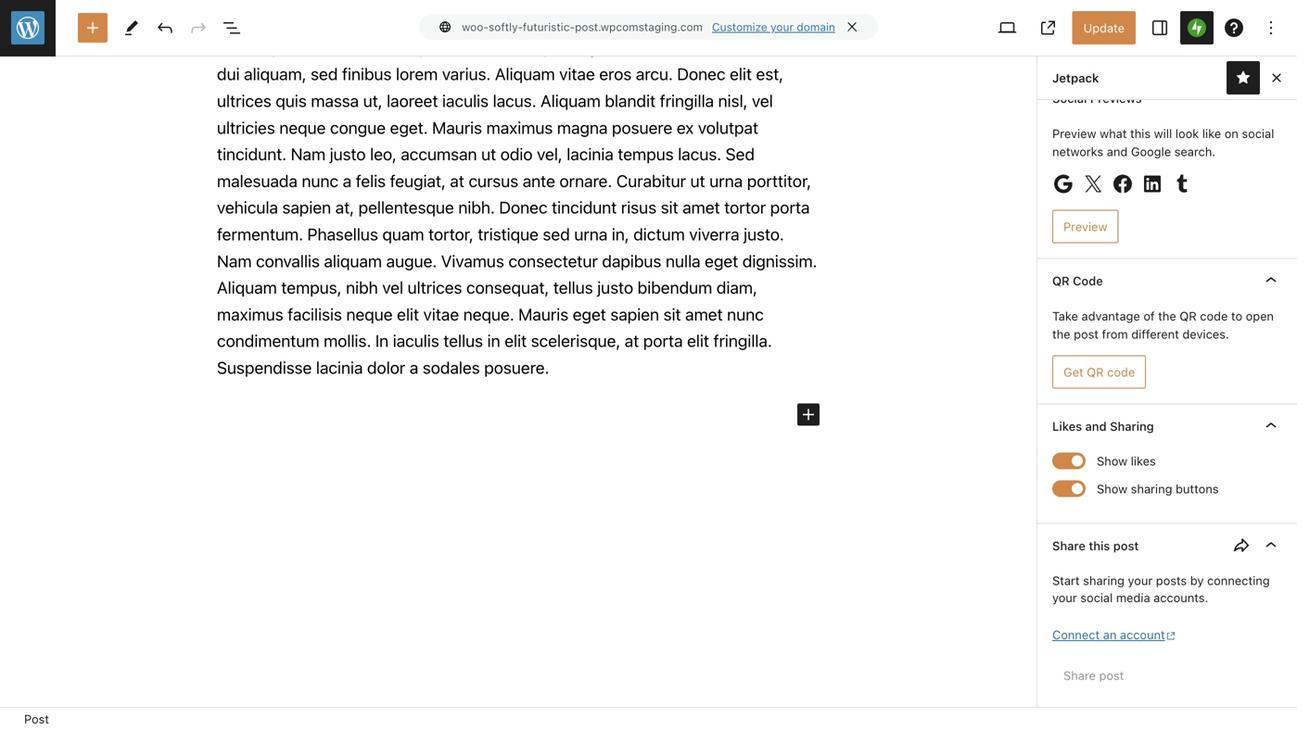 Task type: locate. For each thing, give the bounding box(es) containing it.
and down what
[[1107, 145, 1128, 158]]

softly-
[[489, 20, 523, 33]]

code down 'from' on the right
[[1108, 365, 1136, 379]]

sharing inside start sharing your posts by connecting your social media accounts.
[[1084, 574, 1125, 588]]

and
[[1107, 145, 1128, 158], [1086, 420, 1107, 433]]

and inside preview what this will look like on social networks and google search.
[[1107, 145, 1128, 158]]

your left domain
[[771, 20, 794, 33]]

0 horizontal spatial this
[[1089, 540, 1111, 554]]

post down the take
[[1074, 327, 1099, 341]]

sharing up media
[[1084, 574, 1125, 588]]

qr inside the take advantage of the qr code to open the post from different devices.
[[1180, 309, 1197, 323]]

social for your
[[1081, 591, 1113, 605]]

social
[[1243, 126, 1275, 140], [1081, 591, 1113, 605]]

0 horizontal spatial code
[[1108, 365, 1136, 379]]

2 vertical spatial your
[[1053, 591, 1078, 605]]

unpin from toolbar image
[[1233, 67, 1255, 89]]

0 vertical spatial post
[[1074, 327, 1099, 341]]

like
[[1203, 126, 1222, 140]]

1 horizontal spatial qr
[[1087, 365, 1104, 379]]

preview
[[1053, 126, 1097, 140], [1064, 220, 1108, 234]]

media
[[1117, 591, 1151, 605]]

your down "start"
[[1053, 591, 1078, 605]]

1 horizontal spatial the
[[1159, 309, 1177, 323]]

1 vertical spatial social
[[1081, 591, 1113, 605]]

social previews
[[1053, 91, 1143, 105]]

your up media
[[1128, 574, 1153, 588]]

0 horizontal spatial qr
[[1053, 274, 1070, 288]]

qr right get
[[1087, 365, 1104, 379]]

will
[[1155, 126, 1173, 140]]

your
[[771, 20, 794, 33], [1128, 574, 1153, 588], [1053, 591, 1078, 605]]

1 horizontal spatial code
[[1201, 309, 1229, 323]]

0 vertical spatial preview
[[1053, 126, 1097, 140]]

1 show from the top
[[1097, 454, 1128, 468]]

different
[[1132, 327, 1180, 341]]

1 horizontal spatial this
[[1131, 126, 1151, 140]]

1 vertical spatial this
[[1089, 540, 1111, 554]]

take
[[1053, 309, 1079, 323]]

share inside dropdown button
[[1053, 540, 1086, 554]]

devices.
[[1183, 327, 1230, 341]]

previews
[[1091, 91, 1143, 105]]

what
[[1100, 126, 1127, 140]]

sharing for show
[[1131, 482, 1173, 496]]

share inside button
[[1064, 669, 1096, 683]]

qr
[[1053, 274, 1070, 288], [1180, 309, 1197, 323], [1087, 365, 1104, 379]]

0 horizontal spatial the
[[1053, 327, 1071, 341]]

likes and sharing button
[[1038, 405, 1298, 448]]

0 vertical spatial this
[[1131, 126, 1151, 140]]

take advantage of the qr code to open the post from different devices.
[[1053, 309, 1275, 341]]

share
[[1053, 540, 1086, 554], [1064, 669, 1096, 683]]

0 vertical spatial qr
[[1053, 274, 1070, 288]]

the right of
[[1159, 309, 1177, 323]]

1 horizontal spatial sharing
[[1131, 482, 1173, 496]]

1 vertical spatial share
[[1064, 669, 1096, 683]]

likes
[[1053, 420, 1083, 433]]

jetpack
[[1053, 71, 1100, 85]]

preview inside "preview" button
[[1064, 220, 1108, 234]]

1 vertical spatial preview
[[1064, 220, 1108, 234]]

share this post button
[[1038, 525, 1298, 568]]

woo-softly-futuristic-post.wpcomstaging.com customize your domain
[[462, 20, 836, 33]]

social left media
[[1081, 591, 1113, 605]]

1 vertical spatial your
[[1128, 574, 1153, 588]]

preview up code
[[1064, 220, 1108, 234]]

post
[[1074, 327, 1099, 341], [1114, 540, 1139, 554], [1100, 669, 1125, 683]]

1 vertical spatial the
[[1053, 327, 1071, 341]]

this inside preview what this will look like on social networks and google search.
[[1131, 126, 1151, 140]]

this
[[1131, 126, 1151, 140], [1089, 540, 1111, 554]]

0 vertical spatial code
[[1201, 309, 1229, 323]]

sharing
[[1131, 482, 1173, 496], [1084, 574, 1125, 588]]

0 horizontal spatial sharing
[[1084, 574, 1125, 588]]

2 vertical spatial post
[[1100, 669, 1125, 683]]

2 vertical spatial qr
[[1087, 365, 1104, 379]]

1 horizontal spatial social
[[1243, 126, 1275, 140]]

customize your domain button
[[712, 20, 836, 33]]

update
[[1084, 21, 1125, 35]]

1 vertical spatial post
[[1114, 540, 1139, 554]]

show left likes
[[1097, 454, 1128, 468]]

sharing down likes
[[1131, 482, 1173, 496]]

qr up devices.
[[1180, 309, 1197, 323]]

share down the connect in the right of the page
[[1064, 669, 1096, 683]]

social inside preview what this will look like on social networks and google search.
[[1243, 126, 1275, 140]]

and right likes
[[1086, 420, 1107, 433]]

preview image
[[997, 17, 1019, 39]]

preview inside preview what this will look like on social networks and google search.
[[1053, 126, 1097, 140]]

the down the take
[[1053, 327, 1071, 341]]

connect an account
[[1053, 628, 1166, 642]]

this up google
[[1131, 126, 1151, 140]]

0 vertical spatial share
[[1053, 540, 1086, 554]]

0 vertical spatial and
[[1107, 145, 1128, 158]]

0 horizontal spatial social
[[1081, 591, 1113, 605]]

show
[[1097, 454, 1128, 468], [1097, 482, 1128, 496]]

sharing
[[1110, 420, 1155, 433]]

code inside button
[[1108, 365, 1136, 379]]

2 horizontal spatial qr
[[1180, 309, 1197, 323]]

social inside start sharing your posts by connecting your social media accounts.
[[1081, 591, 1113, 605]]

options image
[[1261, 17, 1283, 39]]

undo image
[[154, 17, 176, 39]]

preview for preview
[[1064, 220, 1108, 234]]

to
[[1232, 309, 1243, 323]]

social right "on"
[[1243, 126, 1275, 140]]

0 vertical spatial sharing
[[1131, 482, 1173, 496]]

code up devices.
[[1201, 309, 1229, 323]]

preview up networks
[[1053, 126, 1097, 140]]

by
[[1191, 574, 1204, 588]]

open
[[1246, 309, 1275, 323]]

0 vertical spatial show
[[1097, 454, 1128, 468]]

1 vertical spatial qr
[[1180, 309, 1197, 323]]

preview button
[[1053, 210, 1119, 243]]

show down show likes
[[1097, 482, 1128, 496]]

the
[[1159, 309, 1177, 323], [1053, 327, 1071, 341]]

qr left code
[[1053, 274, 1070, 288]]

share up "start"
[[1053, 540, 1086, 554]]

this up start sharing your posts by connecting your social media accounts.
[[1089, 540, 1111, 554]]

1 vertical spatial code
[[1108, 365, 1136, 379]]

1 vertical spatial and
[[1086, 420, 1107, 433]]

post
[[24, 713, 49, 727]]

0 vertical spatial your
[[771, 20, 794, 33]]

share for share this post
[[1053, 540, 1086, 554]]

0 horizontal spatial your
[[771, 20, 794, 33]]

from
[[1103, 327, 1129, 341]]

0 vertical spatial social
[[1243, 126, 1275, 140]]

buttons
[[1176, 482, 1219, 496]]

post inside dropdown button
[[1114, 540, 1139, 554]]

1 vertical spatial sharing
[[1084, 574, 1125, 588]]

post up media
[[1114, 540, 1139, 554]]

close plugin image
[[1266, 67, 1289, 89]]

2 show from the top
[[1097, 482, 1128, 496]]

update button
[[1073, 11, 1136, 45]]

code
[[1201, 309, 1229, 323], [1108, 365, 1136, 379]]

start sharing your posts by connecting your social media accounts.
[[1053, 574, 1271, 605]]

1 vertical spatial show
[[1097, 482, 1128, 496]]

show for show likes
[[1097, 454, 1128, 468]]

post down an
[[1100, 669, 1125, 683]]

2 horizontal spatial your
[[1128, 574, 1153, 588]]



Task type: describe. For each thing, give the bounding box(es) containing it.
advantage
[[1082, 309, 1141, 323]]

accounts.
[[1154, 591, 1209, 605]]

preview for preview what this will look like on social networks and google search.
[[1053, 126, 1097, 140]]

qr code
[[1053, 274, 1104, 288]]

get qr code
[[1064, 365, 1136, 379]]

preview what this will look like on social networks and google search.
[[1053, 126, 1275, 158]]

search.
[[1175, 145, 1216, 158]]

share post button
[[1053, 660, 1136, 693]]

start
[[1053, 574, 1080, 588]]

account
[[1121, 628, 1166, 642]]

show sharing buttons
[[1097, 482, 1219, 496]]

an
[[1104, 628, 1117, 642]]

view post image
[[1038, 17, 1060, 39]]

tools image
[[121, 17, 143, 39]]

social
[[1053, 91, 1088, 105]]

post inside button
[[1100, 669, 1125, 683]]

on
[[1225, 126, 1239, 140]]

settings image
[[1149, 17, 1172, 39]]

sharing for start
[[1084, 574, 1125, 588]]

qr inside button
[[1087, 365, 1104, 379]]

share for share post
[[1064, 669, 1096, 683]]

likes
[[1131, 454, 1157, 468]]

get qr code button
[[1053, 356, 1147, 389]]

show likes
[[1097, 454, 1157, 468]]

connecting
[[1208, 574, 1271, 588]]

0 vertical spatial the
[[1159, 309, 1177, 323]]

post inside the take advantage of the qr code to open the post from different devices.
[[1074, 327, 1099, 341]]

and inside dropdown button
[[1086, 420, 1107, 433]]

connect an account link
[[1053, 627, 1178, 644]]

document overview image
[[221, 17, 243, 39]]

jetpack image
[[1188, 19, 1207, 37]]

networks
[[1053, 145, 1104, 158]]

likes and sharing
[[1053, 420, 1155, 433]]

look
[[1176, 126, 1200, 140]]

post.wpcomstaging.com
[[575, 20, 703, 33]]

share post
[[1064, 669, 1125, 683]]

code inside the take advantage of the qr code to open the post from different devices.
[[1201, 309, 1229, 323]]

show for show sharing buttons
[[1097, 482, 1128, 496]]

code
[[1073, 274, 1104, 288]]

google
[[1132, 145, 1172, 158]]

customize
[[712, 20, 768, 33]]

futuristic-
[[523, 20, 575, 33]]

get
[[1064, 365, 1084, 379]]

posts
[[1157, 574, 1188, 588]]

connect
[[1053, 628, 1100, 642]]

domain
[[797, 20, 836, 33]]

help image
[[1224, 17, 1246, 39]]

qr inside dropdown button
[[1053, 274, 1070, 288]]

woo-
[[462, 20, 489, 33]]

toggle block inserter image
[[82, 17, 104, 39]]

social for on
[[1243, 126, 1275, 140]]

qr code button
[[1038, 259, 1298, 303]]

editor content region
[[0, 57, 1037, 708]]

social previews button
[[1038, 76, 1298, 120]]

1 horizontal spatial your
[[1053, 591, 1078, 605]]

share this post
[[1053, 540, 1139, 554]]

this inside dropdown button
[[1089, 540, 1111, 554]]

redo image
[[187, 17, 210, 39]]

of
[[1144, 309, 1155, 323]]



Task type: vqa. For each thing, say whether or not it's contained in the screenshot.
is
no



